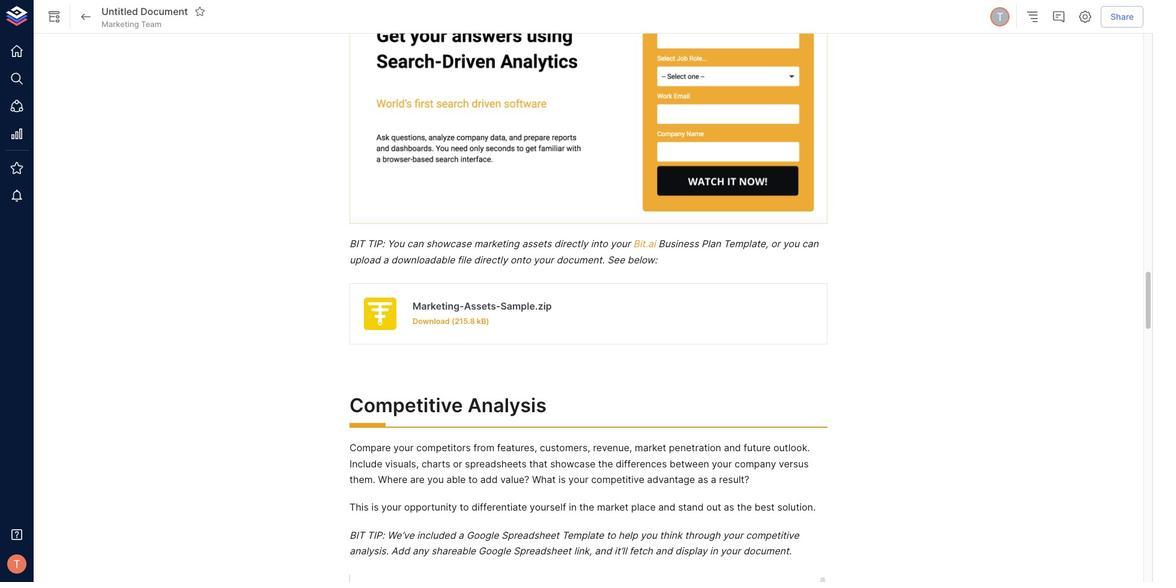 Task type: vqa. For each thing, say whether or not it's contained in the screenshot.
the as within "Compare your competitors from features, customers, revenue, market penetration and future outlook. Include visuals, charts or spreadsheets that showcase the differences between your company versus them. Where are you able to add value? What is your competitive advantage as a result?"
yes



Task type: locate. For each thing, give the bounding box(es) containing it.
0 vertical spatial showcase
[[426, 238, 471, 250]]

bit inside bit tip: we've included a google spreadsheet template to help you think through your competitive analysis. add any shareable google spreadsheet link, and it'll fetch and display in your document.
[[350, 530, 365, 542]]

2 vertical spatial a
[[458, 530, 464, 542]]

upload
[[350, 254, 380, 266]]

0 vertical spatial you
[[783, 238, 799, 250]]

include
[[350, 458, 382, 470]]

the down revenue,
[[598, 458, 613, 470]]

0 horizontal spatial market
[[597, 502, 629, 514]]

2 bit from the top
[[350, 530, 365, 542]]

analysis.
[[350, 545, 389, 557]]

showcase up file
[[426, 238, 471, 250]]

showcase down customers,
[[550, 458, 596, 470]]

spreadsheet down yourself
[[501, 530, 559, 542]]

download
[[413, 317, 450, 326]]

can
[[407, 238, 423, 250], [802, 238, 819, 250]]

0 vertical spatial tip:
[[367, 238, 385, 250]]

215.8
[[455, 317, 475, 326]]

0 horizontal spatial competitive
[[591, 474, 644, 486]]

you
[[783, 238, 799, 250], [427, 474, 444, 486], [641, 530, 657, 542]]

0 vertical spatial market
[[635, 442, 666, 454]]

2 can from the left
[[802, 238, 819, 250]]

and down think
[[656, 545, 673, 557]]

1 horizontal spatial market
[[635, 442, 666, 454]]

or up the "able"
[[453, 458, 462, 470]]

to left the help
[[607, 530, 616, 542]]

as right out
[[724, 502, 734, 514]]

market left place
[[597, 502, 629, 514]]

1 vertical spatial tip:
[[367, 530, 385, 542]]

you
[[387, 238, 404, 250]]

or inside the business plan template, or you can upload a downloadable file directly onto your document. see below:
[[771, 238, 780, 250]]

your inside the business plan template, or you can upload a downloadable file directly onto your document. see below:
[[534, 254, 554, 266]]

you down charts
[[427, 474, 444, 486]]

a up shareable
[[458, 530, 464, 542]]

go back image
[[79, 10, 93, 24]]

google
[[466, 530, 499, 542], [478, 545, 511, 557]]

1 horizontal spatial competitive
[[746, 530, 799, 542]]

settings image
[[1078, 10, 1093, 24]]

document. down best
[[743, 545, 792, 557]]

2 tip: from the top
[[367, 530, 385, 542]]

you right template,
[[783, 238, 799, 250]]

in down through
[[710, 545, 718, 557]]

google right shareable
[[478, 545, 511, 557]]

0 horizontal spatial as
[[698, 474, 708, 486]]

marketing team
[[101, 19, 161, 29]]

1 horizontal spatial can
[[802, 238, 819, 250]]

a left the result?
[[711, 474, 716, 486]]

the inside the compare your competitors from features, customers, revenue, market penetration and future outlook. include visuals, charts or spreadsheets that showcase the differences between your company versus them. where are you able to add value? what is your competitive advantage as a result?
[[598, 458, 613, 470]]

your
[[611, 238, 631, 250], [534, 254, 554, 266], [394, 442, 414, 454], [712, 458, 732, 470], [568, 474, 589, 486], [381, 502, 401, 514], [723, 530, 743, 542], [721, 545, 741, 557]]

and right place
[[658, 502, 675, 514]]

competitors
[[416, 442, 471, 454]]

competitive down differences
[[591, 474, 644, 486]]

0 vertical spatial t button
[[989, 5, 1012, 28]]

0 horizontal spatial or
[[453, 458, 462, 470]]

a inside bit tip: we've included a google spreadsheet template to help you think through your competitive analysis. add any shareable google spreadsheet link, and it'll fetch and display in your document.
[[458, 530, 464, 542]]

add
[[391, 545, 410, 557]]

in inside bit tip: we've included a google spreadsheet template to help you think through your competitive analysis. add any shareable google spreadsheet link, and it'll fetch and display in your document.
[[710, 545, 718, 557]]

as
[[698, 474, 708, 486], [724, 502, 734, 514]]

1 vertical spatial you
[[427, 474, 444, 486]]

1 vertical spatial competitive
[[746, 530, 799, 542]]

directly left into
[[554, 238, 588, 250]]

1 vertical spatial t
[[13, 558, 20, 571]]

t for topmost t button
[[997, 10, 1004, 23]]

1 horizontal spatial directly
[[554, 238, 588, 250]]

your up the result?
[[712, 458, 732, 470]]

a
[[383, 254, 388, 266], [711, 474, 716, 486], [458, 530, 464, 542]]

your up see
[[611, 238, 631, 250]]

1 horizontal spatial in
[[710, 545, 718, 557]]

tip: up 'analysis.'
[[367, 530, 385, 542]]

to inside bit tip: we've included a google spreadsheet template to help you think through your competitive analysis. add any shareable google spreadsheet link, and it'll fetch and display in your document.
[[607, 530, 616, 542]]

tip: up the 'upload'
[[367, 238, 385, 250]]

downloadable
[[391, 254, 455, 266]]

0 horizontal spatial can
[[407, 238, 423, 250]]

customers,
[[540, 442, 590, 454]]

1 horizontal spatial t button
[[989, 5, 1012, 28]]

1 horizontal spatial t
[[997, 10, 1004, 23]]

market inside the compare your competitors from features, customers, revenue, market penetration and future outlook. include visuals, charts or spreadsheets that showcase the differences between your company versus them. where are you able to add value? what is your competitive advantage as a result?
[[635, 442, 666, 454]]

where
[[378, 474, 408, 486]]

market up differences
[[635, 442, 666, 454]]

compare your competitors from features, customers, revenue, market penetration and future outlook. include visuals, charts or spreadsheets that showcase the differences between your company versus them. where are you able to add value? what is your competitive advantage as a result?
[[350, 442, 813, 486]]

business plan template, or you can upload a downloadable file directly onto your document. see below:
[[350, 238, 821, 266]]

share button
[[1101, 6, 1143, 28]]

0 vertical spatial directly
[[554, 238, 588, 250]]

you inside bit tip: we've included a google spreadsheet template to help you think through your competitive analysis. add any shareable google spreadsheet link, and it'll fetch and display in your document.
[[641, 530, 657, 542]]

2 vertical spatial to
[[607, 530, 616, 542]]

document.
[[556, 254, 605, 266], [743, 545, 792, 557]]

0 vertical spatial spreadsheet
[[501, 530, 559, 542]]

directly down marketing
[[474, 254, 508, 266]]

competitive down best
[[746, 530, 799, 542]]

to left add at the bottom left of the page
[[468, 474, 478, 486]]

tip: for we've
[[367, 530, 385, 542]]

best
[[755, 502, 775, 514]]

and inside the compare your competitors from features, customers, revenue, market penetration and future outlook. include visuals, charts or spreadsheets that showcase the differences between your company versus them. where are you able to add value? what is your competitive advantage as a result?
[[724, 442, 741, 454]]

comments image
[[1052, 10, 1066, 24]]

your down assets at the left
[[534, 254, 554, 266]]

1 vertical spatial a
[[711, 474, 716, 486]]

1 vertical spatial market
[[597, 502, 629, 514]]

2 horizontal spatial you
[[783, 238, 799, 250]]

0 horizontal spatial directly
[[474, 254, 508, 266]]

1 horizontal spatial as
[[724, 502, 734, 514]]

can inside the business plan template, or you can upload a downloadable file directly onto your document. see below:
[[802, 238, 819, 250]]

competitive
[[591, 474, 644, 486], [746, 530, 799, 542]]

1 vertical spatial directly
[[474, 254, 508, 266]]

value?
[[500, 474, 529, 486]]

1 vertical spatial showcase
[[550, 458, 596, 470]]

document. down into
[[556, 254, 605, 266]]

tip:
[[367, 238, 385, 250], [367, 530, 385, 542]]

1 horizontal spatial the
[[598, 458, 613, 470]]

in
[[569, 502, 577, 514], [710, 545, 718, 557]]

this
[[350, 502, 369, 514]]

the
[[598, 458, 613, 470], [579, 502, 594, 514], [737, 502, 752, 514]]

result?
[[719, 474, 749, 486]]

analysis
[[468, 394, 547, 417]]

them.
[[350, 474, 375, 486]]

0 horizontal spatial t button
[[4, 551, 30, 578]]

any
[[412, 545, 429, 557]]

as down between
[[698, 474, 708, 486]]

1 vertical spatial spreadsheet
[[513, 545, 571, 557]]

what
[[532, 474, 556, 486]]

1 vertical spatial bit
[[350, 530, 365, 542]]

display
[[675, 545, 707, 557]]

is right what
[[558, 474, 566, 486]]

1 horizontal spatial you
[[641, 530, 657, 542]]

1 horizontal spatial showcase
[[550, 458, 596, 470]]

0 horizontal spatial a
[[383, 254, 388, 266]]

showcase
[[426, 238, 471, 250], [550, 458, 596, 470]]

1 horizontal spatial a
[[458, 530, 464, 542]]

1 vertical spatial or
[[453, 458, 462, 470]]

directly
[[554, 238, 588, 250], [474, 254, 508, 266]]

0 vertical spatial document.
[[556, 254, 605, 266]]

or inside the compare your competitors from features, customers, revenue, market penetration and future outlook. include visuals, charts or spreadsheets that showcase the differences between your company versus them. where are you able to add value? what is your competitive advantage as a result?
[[453, 458, 462, 470]]

the left best
[[737, 502, 752, 514]]

0 horizontal spatial document.
[[556, 254, 605, 266]]

t
[[997, 10, 1004, 23], [13, 558, 20, 571]]

1 vertical spatial is
[[371, 502, 379, 514]]

0 vertical spatial a
[[383, 254, 388, 266]]

directly inside the business plan template, or you can upload a downloadable file directly onto your document. see below:
[[474, 254, 508, 266]]

your down the where
[[381, 502, 401, 514]]

is
[[558, 474, 566, 486], [371, 502, 379, 514]]

1 vertical spatial in
[[710, 545, 718, 557]]

bit up the 'upload'
[[350, 238, 365, 250]]

differences
[[616, 458, 667, 470]]

1 vertical spatial google
[[478, 545, 511, 557]]

help
[[618, 530, 638, 542]]

a inside the business plan template, or you can upload a downloadable file directly onto your document. see below:
[[383, 254, 388, 266]]

1 tip: from the top
[[367, 238, 385, 250]]

0 vertical spatial is
[[558, 474, 566, 486]]

a down 'you'
[[383, 254, 388, 266]]

competitive
[[350, 394, 463, 417]]

0 vertical spatial competitive
[[591, 474, 644, 486]]

to
[[468, 474, 478, 486], [460, 502, 469, 514], [607, 530, 616, 542]]

1 vertical spatial t button
[[4, 551, 30, 578]]

google down differentiate
[[466, 530, 499, 542]]

we've
[[387, 530, 414, 542]]

to down the "able"
[[460, 502, 469, 514]]

)
[[486, 317, 489, 326]]

or right template,
[[771, 238, 780, 250]]

1 horizontal spatial document.
[[743, 545, 792, 557]]

assets-
[[464, 300, 501, 312]]

below:
[[627, 254, 657, 266]]

share
[[1111, 11, 1134, 21]]

features,
[[497, 442, 537, 454]]

0 horizontal spatial t
[[13, 558, 20, 571]]

0 vertical spatial or
[[771, 238, 780, 250]]

2 vertical spatial you
[[641, 530, 657, 542]]

0 vertical spatial t
[[997, 10, 1004, 23]]

out
[[706, 502, 721, 514]]

document. inside the business plan template, or you can upload a downloadable file directly onto your document. see below:
[[556, 254, 605, 266]]

and
[[724, 442, 741, 454], [658, 502, 675, 514], [595, 545, 612, 557], [656, 545, 673, 557]]

(
[[452, 317, 455, 326]]

penetration
[[669, 442, 721, 454]]

spreadsheet left link,
[[513, 545, 571, 557]]

file
[[457, 254, 471, 266]]

kb
[[477, 317, 486, 326]]

tip: inside bit tip: we've included a google spreadsheet template to help you think through your competitive analysis. add any shareable google spreadsheet link, and it'll fetch and display in your document.
[[367, 530, 385, 542]]

1 horizontal spatial is
[[558, 474, 566, 486]]

0 horizontal spatial in
[[569, 502, 577, 514]]

competitive analysis
[[350, 394, 547, 417]]

bit
[[350, 238, 365, 250], [350, 530, 365, 542]]

0 horizontal spatial you
[[427, 474, 444, 486]]

as inside the compare your competitors from features, customers, revenue, market penetration and future outlook. include visuals, charts or spreadsheets that showcase the differences between your company versus them. where are you able to add value? what is your competitive advantage as a result?
[[698, 474, 708, 486]]

spreadsheet
[[501, 530, 559, 542], [513, 545, 571, 557]]

in right yourself
[[569, 502, 577, 514]]

showcase inside the compare your competitors from features, customers, revenue, market penetration and future outlook. include visuals, charts or spreadsheets that showcase the differences between your company versus them. where are you able to add value? what is your competitive advantage as a result?
[[550, 458, 596, 470]]

0 vertical spatial in
[[569, 502, 577, 514]]

untitled document
[[101, 5, 188, 17]]

0 vertical spatial to
[[468, 474, 478, 486]]

and left future on the right
[[724, 442, 741, 454]]

0 vertical spatial bit
[[350, 238, 365, 250]]

team
[[141, 19, 161, 29]]

the up template
[[579, 502, 594, 514]]

0 vertical spatial as
[[698, 474, 708, 486]]

1 bit from the top
[[350, 238, 365, 250]]

plan
[[701, 238, 721, 250]]

you up 'fetch'
[[641, 530, 657, 542]]

market
[[635, 442, 666, 454], [597, 502, 629, 514]]

1 horizontal spatial or
[[771, 238, 780, 250]]

is right 'this'
[[371, 502, 379, 514]]

1 vertical spatial document.
[[743, 545, 792, 557]]

bit up 'analysis.'
[[350, 530, 365, 542]]

2 horizontal spatial a
[[711, 474, 716, 486]]



Task type: describe. For each thing, give the bounding box(es) containing it.
opportunity
[[404, 502, 457, 514]]

bit tip: we've included a google spreadsheet template to help you think through your competitive analysis. add any shareable google spreadsheet link, and it'll fetch and display in your document.
[[350, 530, 802, 557]]

0 vertical spatial google
[[466, 530, 499, 542]]

compare
[[350, 442, 391, 454]]

charts
[[422, 458, 450, 470]]

1 vertical spatial to
[[460, 502, 469, 514]]

your up 'this is your opportunity to differentiate yourself in the market place and stand out as the best solution.' at the bottom of page
[[568, 474, 589, 486]]

are
[[410, 474, 425, 486]]

document
[[141, 5, 188, 17]]

t for the leftmost t button
[[13, 558, 20, 571]]

fetch
[[630, 545, 653, 557]]

spreadsheets
[[465, 458, 527, 470]]

sample.zip
[[501, 300, 552, 312]]

marketing-assets-sample.zip download ( 215.8 kb )
[[413, 300, 552, 326]]

stand
[[678, 502, 704, 514]]

from
[[473, 442, 494, 454]]

this is your opportunity to differentiate yourself in the market place and stand out as the best solution.
[[350, 502, 816, 514]]

marketing
[[101, 19, 139, 29]]

onto
[[510, 254, 531, 266]]

marketing-
[[413, 300, 464, 312]]

company
[[735, 458, 776, 470]]

bit for bit tip: you can showcase marketing assets directly into your bit.ai
[[350, 238, 365, 250]]

marketing
[[474, 238, 519, 250]]

show wiki image
[[47, 10, 61, 24]]

bit.ai
[[633, 238, 656, 250]]

0 horizontal spatial the
[[579, 502, 594, 514]]

template,
[[724, 238, 768, 250]]

that
[[529, 458, 548, 470]]

think
[[660, 530, 682, 542]]

bit for bit tip: we've included a google spreadsheet template to help you think through your competitive analysis. add any shareable google spreadsheet link, and it'll fetch and display in your document.
[[350, 530, 365, 542]]

bit.ai link
[[633, 238, 656, 250]]

and left it'll
[[595, 545, 612, 557]]

is inside the compare your competitors from features, customers, revenue, market penetration and future outlook. include visuals, charts or spreadsheets that showcase the differences between your company versus them. where are you able to add value? what is your competitive advantage as a result?
[[558, 474, 566, 486]]

1 can from the left
[[407, 238, 423, 250]]

your right through
[[723, 530, 743, 542]]

favorite image
[[195, 6, 205, 17]]

1 vertical spatial as
[[724, 502, 734, 514]]

see
[[607, 254, 625, 266]]

document. inside bit tip: we've included a google spreadsheet template to help you think through your competitive analysis. add any shareable google spreadsheet link, and it'll fetch and display in your document.
[[743, 545, 792, 557]]

0 horizontal spatial is
[[371, 502, 379, 514]]

revenue,
[[593, 442, 632, 454]]

place
[[631, 502, 656, 514]]

table of contents image
[[1025, 10, 1040, 24]]

your right display
[[721, 545, 741, 557]]

add
[[480, 474, 498, 486]]

link,
[[574, 545, 592, 557]]

tip: for you
[[367, 238, 385, 250]]

future
[[744, 442, 771, 454]]

solution.
[[777, 502, 816, 514]]

0 horizontal spatial showcase
[[426, 238, 471, 250]]

you inside the business plan template, or you can upload a downloadable file directly onto your document. see below:
[[783, 238, 799, 250]]

template
[[562, 530, 604, 542]]

versus
[[779, 458, 809, 470]]

to inside the compare your competitors from features, customers, revenue, market penetration and future outlook. include visuals, charts or spreadsheets that showcase the differences between your company versus them. where are you able to add value? what is your competitive advantage as a result?
[[468, 474, 478, 486]]

advantage
[[647, 474, 695, 486]]

marketing team link
[[101, 19, 161, 29]]

through
[[685, 530, 720, 542]]

competitive inside bit tip: we've included a google spreadsheet template to help you think through your competitive analysis. add any shareable google spreadsheet link, and it'll fetch and display in your document.
[[746, 530, 799, 542]]

visuals,
[[385, 458, 419, 470]]

shareable
[[431, 545, 476, 557]]

differentiate
[[472, 502, 527, 514]]

into
[[591, 238, 608, 250]]

between
[[670, 458, 709, 470]]

your up visuals,
[[394, 442, 414, 454]]

outlook.
[[773, 442, 810, 454]]

yourself
[[530, 502, 566, 514]]

it'll
[[614, 545, 627, 557]]

competitive inside the compare your competitors from features, customers, revenue, market penetration and future outlook. include visuals, charts or spreadsheets that showcase the differences between your company versus them. where are you able to add value? what is your competitive advantage as a result?
[[591, 474, 644, 486]]

included
[[417, 530, 456, 542]]

bit tip: you can showcase marketing assets directly into your bit.ai
[[350, 238, 656, 250]]

untitled
[[101, 5, 138, 17]]

able
[[447, 474, 466, 486]]

assets
[[522, 238, 552, 250]]

a inside the compare your competitors from features, customers, revenue, market penetration and future outlook. include visuals, charts or spreadsheets that showcase the differences between your company versus them. where are you able to add value? what is your competitive advantage as a result?
[[711, 474, 716, 486]]

you inside the compare your competitors from features, customers, revenue, market penetration and future outlook. include visuals, charts or spreadsheets that showcase the differences between your company versus them. where are you able to add value? what is your competitive advantage as a result?
[[427, 474, 444, 486]]

2 horizontal spatial the
[[737, 502, 752, 514]]

business
[[658, 238, 699, 250]]



